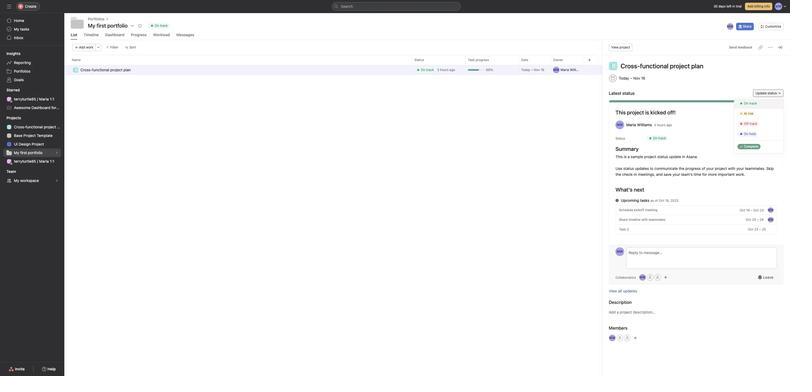 Task type: vqa. For each thing, say whether or not it's contained in the screenshot.
My first portfolio
yes



Task type: locate. For each thing, give the bounding box(es) containing it.
is left the kicked
[[646, 109, 650, 116]]

on down maria williams 3 hours ago
[[654, 136, 658, 140]]

name
[[72, 58, 81, 62]]

0 vertical spatial terryturtle85 / maria 1:1
[[14, 97, 54, 101]]

oct left 20
[[746, 218, 752, 222]]

2 row from the top
[[64, 65, 603, 65]]

insights button
[[0, 51, 20, 56]]

1:1 up the awesome dashboard for new project at left
[[50, 97, 54, 101]]

3 hours ago
[[437, 68, 456, 72]]

1 vertical spatial terryturtle85 / maria 1:1
[[14, 159, 54, 164]]

add work button
[[72, 44, 96, 51]]

search
[[341, 4, 353, 9]]

williams for maria williams
[[570, 68, 583, 72]]

1 horizontal spatial task
[[620, 227, 626, 231]]

this down latest status
[[616, 109, 626, 116]]

terryturtle85 / maria 1:1 link down portfolio
[[3, 157, 61, 166]]

progress up 66%
[[476, 58, 489, 62]]

days
[[719, 4, 726, 8]]

1 cell from the left
[[412, 65, 466, 75]]

portfolios up the my first portfolio
[[88, 17, 105, 21]]

0 vertical spatial mw button
[[616, 248, 625, 256]]

terryturtle85 up awesome
[[14, 97, 36, 101]]

your up work.
[[737, 166, 745, 171]]

1 horizontal spatial in
[[683, 155, 686, 159]]

mw down owner
[[554, 68, 560, 72]]

2 horizontal spatial 3
[[655, 123, 657, 127]]

2 terryturtle85 from the top
[[14, 159, 36, 164]]

1 vertical spatial portfolios
[[14, 69, 30, 74]]

list image down view project
[[611, 64, 616, 68]]

1 this from the top
[[616, 109, 626, 116]]

my inside teams element
[[14, 178, 19, 183]]

share up task 3
[[620, 218, 628, 222]]

1 horizontal spatial hours
[[658, 123, 666, 127]]

0 vertical spatial nov
[[534, 68, 540, 72]]

0 horizontal spatial with
[[642, 218, 648, 222]]

global element
[[0, 13, 64, 45]]

1 horizontal spatial your
[[707, 166, 715, 171]]

for left new
[[51, 105, 56, 110]]

updates right all
[[624, 289, 638, 294]]

of inside use status updates to communicate the progress of your project with your teammates. skip the check-in meetings, and save your team's time for more important work.
[[702, 166, 706, 171]]

portfolios link up the my first portfolio
[[88, 16, 105, 22]]

meetings,
[[639, 172, 656, 177]]

oct 19 – oct 23
[[740, 208, 764, 212]]

add left "billing"
[[748, 4, 754, 8]]

as
[[651, 199, 655, 203]]

1 vertical spatial this
[[616, 155, 623, 159]]

my down team
[[14, 178, 19, 183]]

2 terryturtle85 / maria 1:1 from the top
[[14, 159, 54, 164]]

2 / from the top
[[37, 159, 38, 164]]

maria inside 'starred' element
[[39, 97, 49, 101]]

dashboard down first portfolio
[[105, 32, 125, 37]]

cross-functional project plan row
[[64, 65, 603, 75]]

0 horizontal spatial functional
[[26, 125, 43, 129]]

ui design project
[[14, 142, 44, 147]]

my for my first portfolio
[[88, 23, 95, 29]]

inbox
[[14, 35, 23, 40]]

today
[[522, 68, 531, 72], [619, 76, 630, 80]]

track down maria williams 3 hours ago
[[659, 136, 667, 140]]

/ down portfolio
[[37, 159, 38, 164]]

0 horizontal spatial williams
[[570, 68, 583, 72]]

my left tasks
[[14, 27, 19, 31]]

0 horizontal spatial 16
[[541, 68, 545, 72]]

cross- down name
[[80, 67, 92, 72]]

0 vertical spatial with
[[729, 166, 736, 171]]

maria down owner
[[561, 68, 569, 72]]

oct down 20
[[749, 228, 754, 232]]

0 horizontal spatial for
[[51, 105, 56, 110]]

2 cell from the left
[[551, 65, 586, 75]]

status right update
[[768, 91, 778, 95]]

remove image
[[582, 68, 585, 72]]

williams inside cross-functional project plan "row"
[[570, 68, 583, 72]]

in inside use status updates to communicate the progress of your project with your teammates. skip the check-in meetings, and save your team's time for more important work.
[[635, 172, 638, 177]]

upcoming tasks as of oct 19, 2023
[[621, 198, 679, 203]]

terryturtle85 inside 'starred' element
[[14, 97, 36, 101]]

portfolios link down reporting
[[3, 67, 61, 76]]

2 horizontal spatial cross-functional project plan
[[621, 62, 704, 70]]

0 horizontal spatial portfolios
[[14, 69, 30, 74]]

23 up 24
[[760, 208, 764, 212]]

cross- up base
[[14, 125, 26, 129]]

today down date
[[522, 68, 531, 72]]

portfolios down reporting
[[14, 69, 30, 74]]

more actions image
[[97, 46, 100, 49]]

in right left
[[733, 4, 736, 8]]

1 horizontal spatial portfolios link
[[88, 16, 105, 22]]

1 vertical spatial terryturtle85 / maria 1:1 link
[[3, 157, 61, 166]]

0 vertical spatial 23
[[760, 208, 764, 212]]

williams for maria williams 3 hours ago
[[638, 123, 652, 127]]

share inside cross-functional project plan main content
[[620, 218, 628, 222]]

my inside projects element
[[14, 151, 19, 155]]

reporting
[[14, 60, 31, 65]]

1 horizontal spatial cell
[[551, 65, 586, 75]]

1 vertical spatial hours
[[658, 123, 666, 127]]

today – nov 16 inside cross-functional project plan "row"
[[522, 68, 545, 72]]

insights element
[[0, 49, 64, 85]]

0 vertical spatial add
[[748, 4, 754, 8]]

3 inside maria williams 3 hours ago
[[655, 123, 657, 127]]

in left asana.
[[683, 155, 686, 159]]

starred
[[6, 88, 20, 92]]

1:1 inside 'starred' element
[[50, 97, 54, 101]]

updates for all
[[624, 289, 638, 294]]

1 vertical spatial view
[[609, 289, 618, 294]]

add or remove members image
[[634, 337, 638, 340]]

track inside menu item
[[750, 101, 758, 105]]

view for view project
[[612, 45, 619, 49]]

0 vertical spatial 16
[[541, 68, 545, 72]]

base project template link
[[3, 131, 61, 140]]

1 vertical spatial project
[[23, 133, 36, 138]]

1 vertical spatial 1:1
[[50, 159, 54, 164]]

0 horizontal spatial plan
[[57, 125, 64, 129]]

– for oct 19
[[751, 208, 753, 212]]

mw inside cross-functional project plan "row"
[[554, 68, 560, 72]]

today up latest status
[[619, 76, 630, 80]]

on track down maria williams 3 hours ago
[[654, 136, 667, 140]]

terryturtle85 / maria 1:1 up awesome dashboard for new project link
[[14, 97, 54, 101]]

1 vertical spatial task
[[620, 227, 626, 231]]

2 this from the top
[[616, 155, 623, 159]]

1 vertical spatial progress
[[686, 166, 701, 171]]

project up ui design project
[[23, 133, 36, 138]]

1 horizontal spatial 16
[[642, 76, 646, 80]]

1 horizontal spatial list image
[[611, 64, 616, 68]]

close details image
[[778, 45, 783, 50]]

update status button
[[754, 90, 784, 97]]

today – nov 16 up latest status
[[619, 76, 646, 80]]

task for task 3
[[620, 227, 626, 231]]

hold
[[750, 132, 756, 136]]

track up 0 likes. click to like this task icon
[[750, 101, 758, 105]]

summary
[[616, 146, 639, 152]]

the down use
[[616, 172, 622, 177]]

cross-functional project plan link up base project template
[[3, 123, 64, 131]]

with up important
[[729, 166, 736, 171]]

status
[[768, 91, 778, 95], [658, 155, 669, 159], [624, 166, 635, 171]]

updates inside use status updates to communicate the progress of your project with your teammates. skip the check-in meetings, and save your team's time for more important work.
[[636, 166, 650, 171]]

mw left maria williams link
[[617, 123, 623, 127]]

0 horizontal spatial cross-functional project plan link
[[3, 123, 64, 131]]

1 horizontal spatial progress
[[686, 166, 701, 171]]

mw
[[728, 24, 734, 28], [554, 68, 560, 72], [617, 123, 623, 127], [768, 208, 774, 212], [768, 218, 774, 222], [617, 250, 623, 254], [640, 276, 646, 280], [610, 336, 616, 340]]

time
[[694, 172, 702, 177]]

is
[[646, 109, 650, 116], [624, 155, 627, 159]]

a
[[628, 155, 630, 159]]

on up workload
[[155, 24, 159, 28]]

functional for cross-functional project plan 'button'
[[641, 62, 669, 70]]

the up the "team's"
[[679, 166, 685, 171]]

1 horizontal spatial today
[[619, 76, 630, 80]]

share inside share button
[[743, 24, 752, 28]]

track up workload
[[160, 24, 168, 28]]

on track inside cross-functional project plan main content
[[654, 136, 667, 140]]

1 vertical spatial status
[[616, 137, 626, 141]]

track right off
[[750, 122, 758, 126]]

functional for the bottommost the cross-functional project plan link
[[26, 125, 43, 129]]

maria down portfolio
[[39, 159, 49, 164]]

view inside cross-functional project plan main content
[[609, 289, 618, 294]]

project
[[620, 45, 631, 49], [670, 62, 690, 70], [110, 67, 123, 72], [628, 109, 645, 116], [44, 125, 56, 129], [645, 155, 657, 159], [716, 166, 728, 171]]

add
[[748, 4, 754, 8], [79, 45, 85, 49]]

terryturtle85 down first
[[14, 159, 36, 164]]

of
[[702, 166, 706, 171], [655, 199, 659, 203]]

status up communicate
[[658, 155, 669, 159]]

0 vertical spatial view
[[612, 45, 619, 49]]

cell
[[412, 65, 466, 75], [551, 65, 586, 75]]

invite button
[[5, 365, 28, 374]]

add left "work"
[[79, 45, 85, 49]]

1 / from the top
[[37, 97, 38, 101]]

list image
[[611, 64, 616, 68], [74, 68, 77, 72]]

search button
[[332, 2, 461, 11]]

0 vertical spatial updates
[[636, 166, 650, 171]]

oct left 19,
[[659, 199, 665, 203]]

status inside use status updates to communicate the progress of your project with your teammates. skip the check-in meetings, and save your team's time for more important work.
[[624, 166, 635, 171]]

16
[[541, 68, 545, 72], [642, 76, 646, 80]]

this for this is a sample project status update in asana.
[[616, 155, 623, 159]]

row
[[64, 55, 603, 65], [64, 65, 603, 65]]

for right time
[[703, 172, 708, 177]]

on
[[155, 24, 159, 28], [421, 68, 426, 72], [745, 101, 749, 105], [745, 132, 749, 136], [654, 136, 658, 140]]

my workspace link
[[3, 177, 61, 185]]

terryturtle85 / maria 1:1 link
[[3, 95, 61, 104], [3, 157, 61, 166]]

on track up 0 likes. click to like this task icon
[[745, 101, 758, 105]]

leave
[[764, 275, 774, 280]]

cell containing on track
[[412, 65, 466, 75]]

oct for oct 23
[[749, 228, 754, 232]]

mw button down task 3
[[616, 248, 625, 256]]

customize button
[[759, 23, 784, 30]]

1:1 down my first portfolio link
[[50, 159, 54, 164]]

portfolios inside insights element
[[14, 69, 30, 74]]

1 row from the top
[[64, 55, 603, 65]]

my first portfolio
[[88, 23, 128, 29]]

1 vertical spatial is
[[624, 155, 627, 159]]

cross-functional project plan link down the filter dropdown button
[[80, 67, 131, 73]]

0 horizontal spatial nov
[[534, 68, 540, 72]]

0 horizontal spatial 3
[[437, 68, 439, 72]]

– for oct 23
[[760, 228, 762, 232]]

1 terryturtle85 / maria 1:1 from the top
[[14, 97, 54, 101]]

0 vertical spatial status
[[768, 91, 778, 95]]

0 vertical spatial of
[[702, 166, 706, 171]]

ago inside maria williams 3 hours ago
[[667, 123, 673, 127]]

plan inside cell
[[124, 67, 131, 72]]

owner
[[554, 58, 563, 62]]

terryturtle85 / maria 1:1
[[14, 97, 54, 101], [14, 159, 54, 164]]

task progress
[[468, 58, 489, 62]]

0 vertical spatial share
[[743, 24, 752, 28]]

in left meetings,
[[635, 172, 638, 177]]

ago
[[450, 68, 456, 72], [667, 123, 673, 127]]

maria down this project is kicked off! link on the top of page
[[627, 123, 637, 127]]

my for my workspace
[[14, 178, 19, 183]]

project right new
[[66, 105, 78, 110]]

project inside 'button'
[[670, 62, 690, 70]]

0 horizontal spatial share
[[620, 218, 628, 222]]

2 vertical spatial 3
[[627, 227, 629, 231]]

tasks
[[20, 27, 29, 31]]

0 vertical spatial cross-functional project plan link
[[80, 67, 131, 73]]

oct 20 – 24
[[746, 218, 764, 222]]

0 horizontal spatial is
[[624, 155, 627, 159]]

functional inside 'button'
[[641, 62, 669, 70]]

1 vertical spatial terryturtle85
[[14, 159, 36, 164]]

functional inside projects element
[[26, 125, 43, 129]]

starred button
[[0, 87, 20, 93]]

1 horizontal spatial with
[[729, 166, 736, 171]]

2 1:1 from the top
[[50, 159, 54, 164]]

this
[[616, 109, 626, 116], [616, 155, 623, 159]]

2 horizontal spatial status
[[768, 91, 778, 95]]

view
[[612, 45, 619, 49], [609, 289, 618, 294]]

2 vertical spatial status
[[624, 166, 635, 171]]

2 horizontal spatial plan
[[692, 62, 704, 70]]

23 left "25"
[[755, 228, 759, 232]]

cross- down view project
[[621, 62, 641, 70]]

my tasks link
[[3, 25, 61, 34]]

cross-functional project plan main content
[[606, 55, 788, 376]]

nov inside cross-functional project plan "row"
[[534, 68, 540, 72]]

my left first
[[14, 151, 19, 155]]

0 horizontal spatial ago
[[450, 68, 456, 72]]

update
[[756, 91, 767, 95]]

status inside popup button
[[768, 91, 778, 95]]

2 terryturtle85 / maria 1:1 link from the top
[[3, 157, 61, 166]]

oct for oct 19
[[740, 208, 746, 212]]

0 horizontal spatial cell
[[412, 65, 466, 75]]

on inside menu item
[[745, 101, 749, 105]]

1 terryturtle85 / maria 1:1 link from the top
[[3, 95, 61, 104]]

oct for oct 20
[[746, 218, 752, 222]]

of inside upcoming tasks as of oct 19, 2023
[[655, 199, 659, 203]]

1:1 for terryturtle85 / maria 1:1 link within the 'starred' element
[[50, 97, 54, 101]]

show dropdown menu image
[[769, 45, 773, 50]]

ui
[[14, 142, 18, 147]]

maria up the awesome dashboard for new project at left
[[39, 97, 49, 101]]

1 vertical spatial for
[[703, 172, 708, 177]]

track left 3 hours ago
[[427, 68, 434, 72]]

project inside cell
[[110, 67, 123, 72]]

2 vertical spatial project
[[32, 142, 44, 147]]

on track inside dropdown button
[[155, 24, 168, 28]]

progress up time
[[686, 166, 701, 171]]

1 1:1 from the top
[[50, 97, 54, 101]]

1 vertical spatial portfolios link
[[3, 67, 61, 76]]

updates up meetings,
[[636, 166, 650, 171]]

1 vertical spatial share
[[620, 218, 628, 222]]

0 horizontal spatial the
[[616, 172, 622, 177]]

2 horizontal spatial functional
[[641, 62, 669, 70]]

your right save
[[673, 172, 681, 177]]

my workspace
[[14, 178, 39, 183]]

today – nov 16 down date
[[522, 68, 545, 72]]

0 horizontal spatial portfolios link
[[3, 67, 61, 76]]

nov
[[534, 68, 540, 72], [634, 76, 641, 80]]

teammates.
[[746, 166, 766, 171]]

today inside cross-functional project plan "row"
[[522, 68, 531, 72]]

reporting link
[[3, 58, 61, 67]]

my first portfolio link
[[3, 149, 61, 157]]

0 vertical spatial terryturtle85 / maria 1:1 link
[[3, 95, 61, 104]]

on up at in the top right of the page
[[745, 101, 749, 105]]

0 vertical spatial project
[[66, 105, 78, 110]]

0 vertical spatial task
[[468, 58, 475, 62]]

projects
[[6, 116, 21, 120]]

copy link image
[[759, 45, 763, 50]]

0 horizontal spatial today
[[522, 68, 531, 72]]

oct left 19
[[740, 208, 746, 212]]

1 horizontal spatial cross-functional project plan link
[[80, 67, 131, 73]]

share
[[743, 24, 752, 28], [620, 218, 628, 222]]

mw right 24
[[768, 218, 774, 222]]

24
[[760, 218, 764, 222]]

workspace
[[20, 178, 39, 183]]

terryturtle85 inside projects element
[[14, 159, 36, 164]]

1 horizontal spatial is
[[646, 109, 650, 116]]

oct 23 – 25
[[749, 228, 767, 232]]

send feedback
[[730, 45, 753, 49]]

on track inside cross-functional project plan "row"
[[421, 68, 434, 72]]

terryturtle85 / maria 1:1 down portfolio
[[14, 159, 54, 164]]

to
[[651, 166, 654, 171]]

0 horizontal spatial task
[[468, 58, 475, 62]]

0 vertical spatial progress
[[476, 58, 489, 62]]

1 horizontal spatial today – nov 16
[[619, 76, 646, 80]]

1 vertical spatial cross-functional project plan link
[[3, 123, 64, 131]]

0 horizontal spatial progress
[[476, 58, 489, 62]]

portfolios link inside insights element
[[3, 67, 61, 76]]

20
[[753, 218, 757, 222]]

1 horizontal spatial portfolios
[[88, 17, 105, 21]]

view all updates
[[609, 289, 638, 294]]

66%
[[486, 68, 494, 72]]

dashboard right awesome
[[32, 105, 50, 110]]

my up "timeline"
[[88, 23, 95, 29]]

my inside "global" element
[[14, 27, 19, 31]]

on left 3 hours ago
[[421, 68, 426, 72]]

on track left 3 hours ago
[[421, 68, 434, 72]]

my
[[88, 23, 95, 29], [14, 27, 19, 31], [14, 151, 19, 155], [14, 178, 19, 183]]

0 vertical spatial status
[[415, 58, 425, 62]]

cross- for cross-functional project plan 'button'
[[621, 62, 641, 70]]

list image down name
[[74, 68, 77, 72]]

williams inside cross-functional project plan main content
[[638, 123, 652, 127]]

share up feedback
[[743, 24, 752, 28]]

this left a
[[616, 155, 623, 159]]

progress inside row
[[476, 58, 489, 62]]

status inside cross-functional project plan main content
[[616, 137, 626, 141]]

0 vertical spatial for
[[51, 105, 56, 110]]

on inside "row"
[[421, 68, 426, 72]]

progress
[[131, 32, 147, 37]]

customize
[[766, 24, 782, 28]]

1 horizontal spatial nov
[[634, 76, 641, 80]]

status up check-
[[624, 166, 635, 171]]

sample
[[631, 155, 644, 159]]

send feedback link
[[730, 44, 753, 51]]

mw button right collaborators
[[640, 274, 646, 281]]

1:1 inside projects element
[[50, 159, 54, 164]]

mw right collaborators
[[640, 276, 646, 280]]

1 horizontal spatial plan
[[124, 67, 131, 72]]

2 vertical spatial in
[[635, 172, 638, 177]]

your up more
[[707, 166, 715, 171]]

on track up workload
[[155, 24, 168, 28]]

cross- inside projects element
[[14, 125, 26, 129]]

0 horizontal spatial 23
[[755, 228, 759, 232]]

on inside main content
[[654, 136, 658, 140]]

portfolio
[[28, 151, 43, 155]]

terryturtle85 / maria 1:1 link inside projects element
[[3, 157, 61, 166]]

dashboard link
[[105, 32, 125, 40]]

messages
[[176, 32, 194, 37]]

/ up awesome dashboard for new project link
[[37, 97, 38, 101]]

project inside the ui design project link
[[32, 142, 44, 147]]

2 horizontal spatial in
[[733, 4, 736, 8]]

cross- inside cross-functional project plan 'button'
[[621, 62, 641, 70]]

terryturtle85 / maria 1:1 link up awesome
[[3, 95, 61, 104]]

task inside cross-functional project plan main content
[[620, 227, 626, 231]]

add or remove collaborators image
[[665, 276, 668, 279]]

list image inside "cross-functional project plan" cell
[[74, 68, 77, 72]]

1 terryturtle85 from the top
[[14, 97, 36, 101]]

1 horizontal spatial cross-
[[80, 67, 92, 72]]

with right timeline
[[642, 218, 648, 222]]

sort button
[[123, 44, 139, 51]]

is left a
[[624, 155, 627, 159]]

project up portfolio
[[32, 142, 44, 147]]

terryturtle85 / maria 1:1 inside projects element
[[14, 159, 54, 164]]

1 vertical spatial of
[[655, 199, 659, 203]]

0 horizontal spatial add
[[79, 45, 85, 49]]

2 horizontal spatial your
[[737, 166, 745, 171]]

0 vertical spatial hours
[[440, 68, 449, 72]]

1 horizontal spatial status
[[616, 137, 626, 141]]



Task type: describe. For each thing, give the bounding box(es) containing it.
0 vertical spatial is
[[646, 109, 650, 116]]

progress link
[[131, 32, 147, 40]]

1 horizontal spatial mw button
[[640, 274, 646, 281]]

projects button
[[0, 115, 21, 121]]

inbox link
[[3, 34, 61, 42]]

maria inside projects element
[[39, 159, 49, 164]]

hours inside maria williams 3 hours ago
[[658, 123, 666, 127]]

starred element
[[0, 85, 78, 113]]

and
[[657, 172, 663, 177]]

with inside use status updates to communicate the progress of your project with your teammates. skip the check-in meetings, and save your team's time for more important work.
[[729, 166, 736, 171]]

cross-functional project plan button
[[609, 62, 784, 70]]

timeline
[[84, 32, 99, 37]]

timeline link
[[84, 32, 99, 40]]

25
[[763, 228, 767, 232]]

30
[[714, 4, 718, 8]]

create
[[25, 4, 36, 9]]

see details, my workspace image
[[55, 179, 58, 182]]

add for add work
[[79, 45, 85, 49]]

track inside dropdown button
[[160, 24, 168, 28]]

cross-functional project plan dialog
[[603, 40, 791, 376]]

send feedback button
[[727, 44, 755, 51]]

list image inside cross-functional project plan 'button'
[[611, 64, 616, 68]]

add billing info
[[748, 4, 771, 8]]

16 inside cross-functional project plan "row"
[[541, 68, 545, 72]]

this for this project is kicked off!
[[616, 109, 626, 116]]

teams element
[[0, 167, 64, 186]]

create button
[[16, 2, 40, 11]]

mw right oct 19 – oct 23
[[768, 208, 774, 212]]

add to starred image
[[138, 24, 142, 28]]

today inside cross-functional project plan main content
[[619, 76, 630, 80]]

add for add billing info
[[748, 4, 754, 8]]

info
[[765, 4, 771, 8]]

19
[[747, 208, 750, 212]]

19,
[[666, 199, 670, 203]]

use status updates to communicate the progress of your project with your teammates. skip the check-in meetings, and save your team's time for more important work.
[[616, 166, 776, 177]]

for inside use status updates to communicate the progress of your project with your teammates. skip the check-in meetings, and save your team's time for more important work.
[[703, 172, 708, 177]]

oct right 19
[[754, 208, 760, 212]]

2023
[[671, 199, 679, 203]]

maria williams 3 hours ago
[[627, 123, 673, 127]]

add billing info button
[[746, 3, 773, 10]]

mw down task 3
[[617, 250, 623, 254]]

track inside cross-functional project plan "row"
[[427, 68, 434, 72]]

view for view all updates
[[609, 289, 618, 294]]

1:1 for terryturtle85 / maria 1:1 link within projects element
[[50, 159, 54, 164]]

timeline
[[629, 218, 641, 222]]

my tasks
[[14, 27, 29, 31]]

list
[[71, 32, 77, 37]]

my first portfolio
[[14, 151, 43, 155]]

asana.
[[687, 155, 698, 159]]

cross-functional project plan inside 'button'
[[621, 62, 704, 70]]

date
[[522, 58, 529, 62]]

view all updates button
[[609, 289, 784, 294]]

cross- for the bottommost the cross-functional project plan link
[[14, 125, 26, 129]]

more
[[709, 172, 718, 177]]

cross-functional project plan cell
[[64, 65, 413, 75]]

important
[[719, 172, 735, 177]]

1 vertical spatial with
[[642, 218, 648, 222]]

task for task progress
[[468, 58, 475, 62]]

at risk
[[745, 112, 754, 116]]

on left hold
[[745, 132, 749, 136]]

ago inside cross-functional project plan "row"
[[450, 68, 456, 72]]

trial
[[737, 4, 742, 8]]

insights
[[6, 51, 20, 56]]

– for oct 20
[[758, 218, 760, 222]]

off track
[[745, 122, 758, 126]]

status for use
[[624, 166, 635, 171]]

1 vertical spatial status
[[658, 155, 669, 159]]

progress inside use status updates to communicate the progress of your project with your teammates. skip the check-in meetings, and save your team's time for more important work.
[[686, 166, 701, 171]]

0 vertical spatial portfolios link
[[88, 16, 105, 22]]

off!
[[668, 109, 676, 116]]

projects element
[[0, 113, 64, 167]]

cross-functional project plan inside projects element
[[14, 125, 64, 129]]

search list box
[[332, 2, 461, 11]]

filter button
[[104, 44, 121, 51]]

billing
[[755, 4, 764, 8]]

this is a sample project status update in asana.
[[616, 155, 698, 159]]

see details, my first portfolio image
[[55, 151, 58, 155]]

kickoff
[[635, 208, 645, 212]]

off
[[745, 122, 749, 126]]

16 inside cross-functional project plan main content
[[642, 76, 646, 80]]

plan inside projects element
[[57, 125, 64, 129]]

for inside 'starred' element
[[51, 105, 56, 110]]

feedback
[[738, 45, 753, 49]]

view project
[[612, 45, 631, 49]]

skip
[[767, 166, 775, 171]]

upcoming tasks
[[621, 198, 650, 203]]

terryturtle85 / maria 1:1 inside 'starred' element
[[14, 97, 54, 101]]

project inside awesome dashboard for new project link
[[66, 105, 78, 110]]

kicked
[[651, 109, 667, 116]]

share timeline with teammates
[[620, 218, 666, 222]]

workload
[[153, 32, 170, 37]]

1 vertical spatial the
[[616, 172, 622, 177]]

1 horizontal spatial dashboard
[[105, 32, 125, 37]]

cross-functional project plan link inside "cross-functional project plan" cell
[[80, 67, 131, 73]]

workload link
[[153, 32, 170, 40]]

dashboard inside 'starred' element
[[32, 105, 50, 110]]

project inside use status updates to communicate the progress of your project with your teammates. skip the check-in meetings, and save your team's time for more important work.
[[716, 166, 728, 171]]

goals
[[14, 78, 24, 82]]

today – nov 16 inside cross-functional project plan main content
[[619, 76, 646, 80]]

cross-functional project plan inside cell
[[80, 67, 131, 72]]

base
[[14, 133, 22, 138]]

filter
[[110, 45, 118, 49]]

1 vertical spatial in
[[683, 155, 686, 159]]

/ inside projects element
[[37, 159, 38, 164]]

messages link
[[176, 32, 194, 40]]

maria inside cross-functional project plan main content
[[627, 123, 637, 127]]

on inside dropdown button
[[155, 24, 159, 28]]

share for share
[[743, 24, 752, 28]]

30 days left in trial
[[714, 4, 742, 8]]

first portfolio
[[97, 23, 128, 29]]

cell containing mw
[[551, 65, 586, 75]]

/ inside 'starred' element
[[37, 97, 38, 101]]

awesome dashboard for new project link
[[3, 104, 78, 112]]

track inside cross-functional project plan main content
[[659, 136, 667, 140]]

meeting
[[646, 208, 658, 212]]

status for update
[[768, 91, 778, 95]]

– inside cross-functional project plan "row"
[[532, 68, 533, 72]]

oct inside upcoming tasks as of oct 19, 2023
[[659, 199, 665, 203]]

collaborators
[[616, 276, 636, 280]]

mw down members
[[610, 336, 616, 340]]

teammates
[[649, 218, 666, 222]]

base project template
[[14, 133, 53, 138]]

template
[[37, 133, 53, 138]]

team's
[[682, 172, 693, 177]]

1 vertical spatial 23
[[755, 228, 759, 232]]

functional inside cell
[[92, 67, 109, 72]]

maria inside cross-functional project plan "row"
[[561, 68, 569, 72]]

0 horizontal spatial mw button
[[616, 248, 625, 256]]

awesome dashboard for new project
[[14, 105, 78, 110]]

send
[[730, 45, 738, 49]]

my for my first portfolio
[[14, 151, 19, 155]]

mw left share button
[[728, 24, 734, 28]]

home
[[14, 18, 24, 23]]

sort
[[130, 45, 136, 49]]

0 likes. click to like this task image
[[752, 111, 757, 115]]

nov inside cross-functional project plan main content
[[634, 76, 641, 80]]

share for share timeline with teammates
[[620, 218, 628, 222]]

leave button
[[755, 273, 778, 283]]

first
[[20, 151, 27, 155]]

communicate
[[655, 166, 678, 171]]

3 inside cross-functional project plan "row"
[[437, 68, 439, 72]]

1 horizontal spatial 23
[[760, 208, 764, 212]]

description
[[609, 300, 632, 305]]

1 horizontal spatial the
[[679, 166, 685, 171]]

on track menu item
[[735, 99, 784, 109]]

terryturtle85 for terryturtle85 / maria 1:1 link within the 'starred' element
[[14, 97, 36, 101]]

terryturtle85 / maria 1:1 link inside 'starred' element
[[3, 95, 61, 104]]

1 horizontal spatial 3
[[627, 227, 629, 231]]

hide sidebar image
[[7, 4, 11, 9]]

0 vertical spatial portfolios
[[88, 17, 105, 21]]

add field image
[[588, 58, 592, 62]]

work
[[86, 45, 93, 49]]

save
[[664, 172, 672, 177]]

home link
[[3, 16, 61, 25]]

cross- inside "cross-functional project plan" cell
[[80, 67, 92, 72]]

updates for status
[[636, 166, 650, 171]]

0 horizontal spatial your
[[673, 172, 681, 177]]

on track inside menu item
[[745, 101, 758, 105]]

project inside base project template 'link'
[[23, 133, 36, 138]]

hours inside cross-functional project plan "row"
[[440, 68, 449, 72]]

maria williams link
[[627, 123, 652, 127]]

terryturtle85 for terryturtle85 / maria 1:1 link within projects element
[[14, 159, 36, 164]]

team button
[[0, 169, 16, 174]]

status inside row
[[415, 58, 425, 62]]

row containing name
[[64, 55, 603, 65]]

help button
[[39, 365, 59, 374]]

check-
[[623, 172, 635, 177]]

plan inside 'button'
[[692, 62, 704, 70]]

members
[[609, 326, 628, 331]]

my for my tasks
[[14, 27, 19, 31]]

show options image
[[130, 24, 135, 28]]



